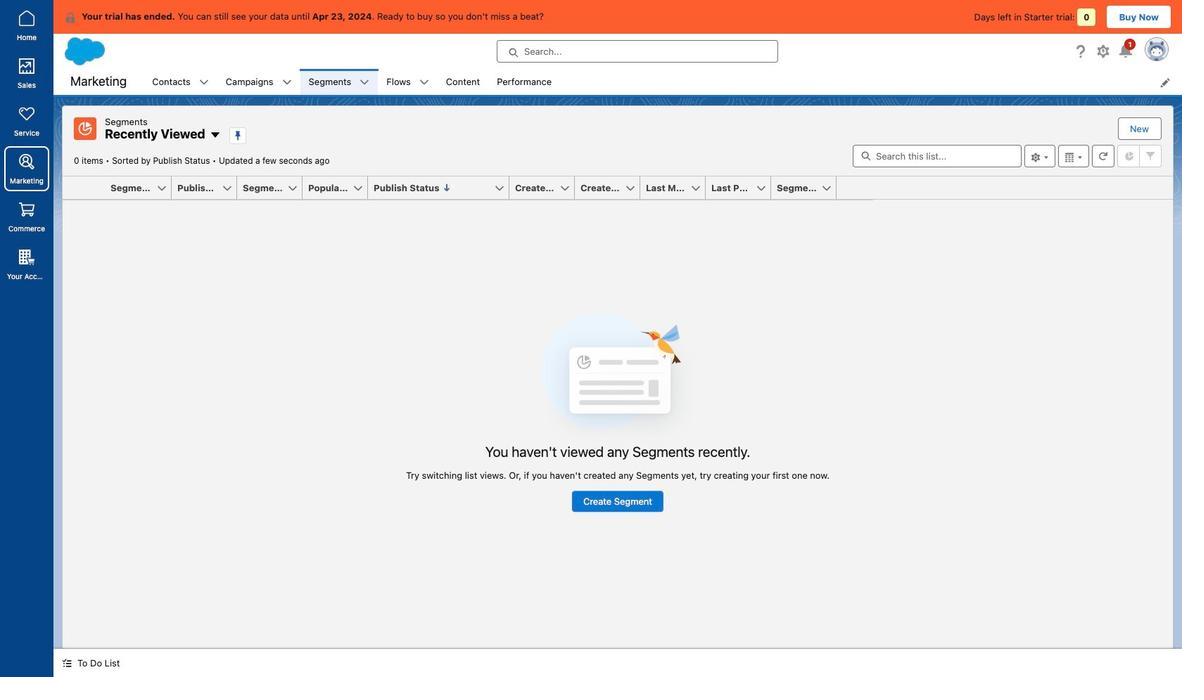 Task type: vqa. For each thing, say whether or not it's contained in the screenshot.
Density Options list on the right of the page
no



Task type: locate. For each thing, give the bounding box(es) containing it.
1 list item from the left
[[144, 69, 217, 95]]

status
[[406, 313, 830, 513]]

1 horizontal spatial text default image
[[419, 78, 429, 88]]

text default image for 1st list item
[[199, 78, 209, 88]]

text default image
[[419, 78, 429, 88], [210, 130, 221, 141]]

status inside recently viewed|segments|list view element
[[406, 313, 830, 513]]

created by element
[[510, 177, 584, 200]]

publish type element
[[172, 177, 246, 200]]

0 vertical spatial text default image
[[419, 78, 429, 88]]

population element
[[303, 177, 377, 200]]

last publish completed element
[[706, 177, 780, 200]]

2 list item from the left
[[217, 69, 300, 95]]

action element
[[837, 177, 874, 200]]

list item
[[144, 69, 217, 95], [217, 69, 300, 95], [300, 69, 378, 95], [378, 69, 438, 95]]

text default image inside list item
[[419, 78, 429, 88]]

3 list item from the left
[[300, 69, 378, 95]]

4 list item from the left
[[378, 69, 438, 95]]

text default image
[[65, 12, 76, 23], [199, 78, 209, 88], [282, 78, 292, 88], [360, 78, 370, 88], [62, 659, 72, 669]]

recently viewed|segments|list view element
[[62, 106, 1174, 650]]

0 horizontal spatial text default image
[[210, 130, 221, 141]]

list
[[144, 69, 1183, 95]]

recently viewed status
[[74, 156, 219, 166]]



Task type: describe. For each thing, give the bounding box(es) containing it.
Search Recently Viewed list view. search field
[[853, 145, 1022, 168]]

text default image for 2nd list item from left
[[282, 78, 292, 88]]

created date element
[[575, 177, 649, 200]]

item number element
[[63, 177, 105, 200]]

1 vertical spatial text default image
[[210, 130, 221, 141]]

text default image for 2nd list item from the right
[[360, 78, 370, 88]]

segment name element
[[105, 177, 180, 200]]

segment type element
[[772, 177, 845, 200]]

segment status element
[[237, 177, 311, 200]]

publish status element
[[368, 177, 518, 200]]

action image
[[837, 177, 874, 199]]

last modified date element
[[641, 177, 715, 200]]

item number image
[[63, 177, 105, 199]]



